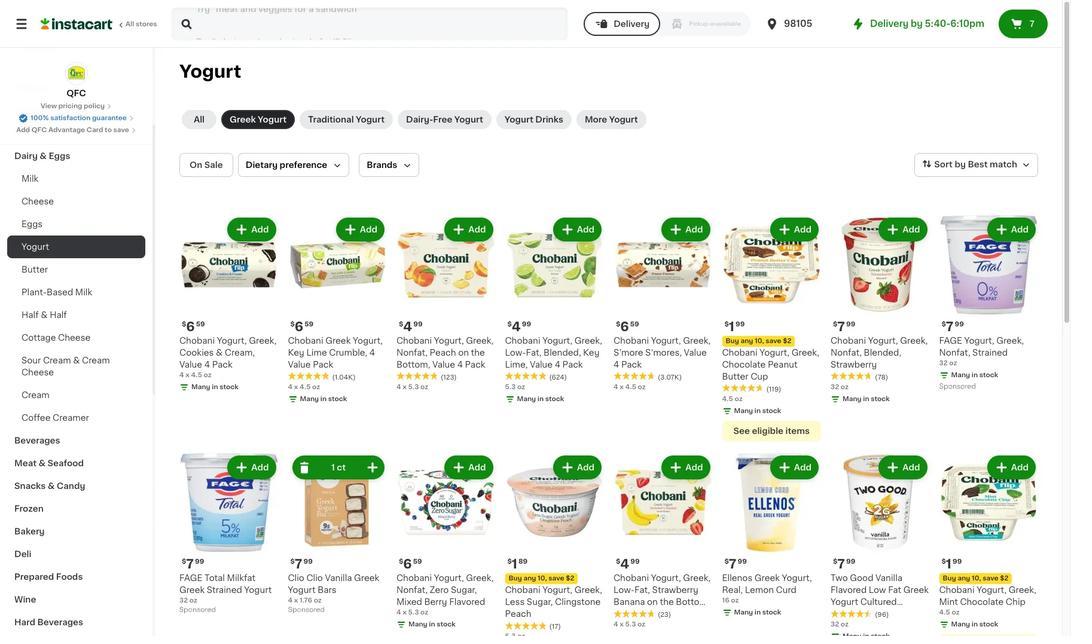 Task type: locate. For each thing, give the bounding box(es) containing it.
4 x 5.3 oz down banana
[[614, 622, 646, 628]]

save up 'chobani yogurt, greek, chocolate peanut butter cup'
[[766, 338, 782, 344]]

0 vertical spatial peach
[[430, 348, 456, 357]]

many in stock down "fage yogurt, greek, nonfat, strained 32 oz" at the right
[[952, 372, 999, 378]]

greek, inside chobani yogurt, greek, cookies & cream, value 4 pack 4 x 4.5 oz
[[249, 337, 277, 345]]

yogurt, inside chobani yogurt, greek, cookies & cream, value 4 pack 4 x 4.5 oz
[[217, 337, 247, 345]]

1 horizontal spatial strained
[[973, 348, 1008, 357]]

low- for chobani yogurt, greek, low-fat, strawberry banana on the bottom, value 4 pack
[[614, 586, 635, 595]]

0 vertical spatial fat,
[[526, 348, 542, 357]]

flavored inside "chobani yogurt, greek, nonfat, zero sugar, mixed berry flavored 4 x 5.3 oz"
[[449, 598, 485, 607]]

sponsored badge image for fage total milkfat greek strained yogurt
[[179, 607, 216, 614]]

32 oz for chobani yogurt, greek, nonfat, blended, strawberry
[[831, 384, 849, 390]]

strained inside fage total milkfat greek strained yogurt 32 oz
[[207, 586, 242, 595]]

7 inside button
[[1030, 20, 1035, 28]]

0 horizontal spatial sponsored badge image
[[179, 607, 216, 614]]

value inside chobani yogurt, greek, nonfat, peach on the bottom, value 4 pack
[[432, 360, 455, 369]]

chobani inside chobani yogurt, greek, low-fat, blended, key lime, value 4 pack
[[505, 337, 541, 345]]

greek, inside chobani yogurt, greek, nonfat, blended, strawberry
[[901, 337, 928, 345]]

add button for chobani yogurt, greek, nonfat, peach on the bottom, value 4 pack
[[446, 219, 492, 240]]

delivery for delivery
[[614, 20, 650, 28]]

0 horizontal spatial flavored
[[449, 598, 485, 607]]

0 horizontal spatial clio
[[288, 574, 304, 583]]

vanilla inside two good vanilla flavored low fat greek yogurt cultured product tub
[[876, 574, 903, 583]]

half & half
[[22, 311, 67, 319]]

beverages down "coffee"
[[14, 437, 60, 445]]

x left 1.76
[[294, 598, 298, 604]]

0 horizontal spatial low-
[[505, 348, 526, 357]]

10, up 'chobani yogurt, greek, mint chocolate chip 4.5 oz'
[[972, 576, 981, 582]]

1 horizontal spatial peach
[[505, 610, 532, 619]]

chobani inside chobani yogurt, greek, low-fat, strawberry banana on the bottom, value 4 pack
[[614, 574, 649, 583]]

chobani inside chobani yogurt, greek, nonfat, blended, strawberry
[[831, 337, 866, 345]]

butter up plant-
[[22, 266, 48, 274]]

4 x 5.3 oz for chobani yogurt, greek, nonfat, peach on the bottom, value 4 pack
[[397, 384, 428, 390]]

$2 for sugar,
[[566, 576, 575, 582]]

butter inside 'chobani yogurt, greek, chocolate peanut butter cup'
[[722, 372, 749, 381]]

by for delivery
[[911, 19, 923, 28]]

in down berry
[[429, 622, 435, 628]]

1 vertical spatial low-
[[614, 586, 635, 595]]

2 vertical spatial cheese
[[22, 369, 54, 377]]

delivery inside delivery button
[[614, 20, 650, 28]]

sponsored badge image for fage yogurt, greek, nonfat, strained
[[940, 383, 976, 390]]

0 horizontal spatial chocolate
[[722, 360, 766, 369]]

5.3 oz
[[505, 384, 525, 390]]

yogurt, inside chobani greek yogurt, key lime crumble, 4 value pack
[[353, 337, 383, 345]]

0 horizontal spatial bottom,
[[397, 360, 430, 369]]

greek, inside the "chobani yogurt, greek, s'more s'mores, value 4 pack"
[[683, 337, 711, 345]]

1 horizontal spatial 4 x 4.5 oz
[[614, 384, 646, 390]]

s'more
[[614, 348, 643, 357]]

chobani for chobani yogurt, greek, low-fat, blended, key lime, value 4 pack
[[505, 337, 541, 345]]

100%
[[31, 115, 49, 121]]

peach inside chobani yogurt, greek, less sugar, clingstone peach
[[505, 610, 532, 619]]

$ 7 99 up "fage yogurt, greek, nonfat, strained 32 oz" at the right
[[942, 320, 964, 333]]

$ 4 99 for chobani yogurt, greek, low-fat, strawberry banana on the bottom, value 4 pack
[[616, 558, 640, 571]]

qfc
[[67, 89, 86, 98], [32, 127, 47, 133]]

increment quantity of clio clio vanilla greek yogurt bars image
[[366, 460, 380, 475]]

sour cream & cream cheese link
[[7, 349, 145, 384]]

nonfat, for blended,
[[831, 348, 862, 357]]

greek,
[[249, 337, 277, 345], [466, 337, 494, 345], [575, 337, 602, 345], [683, 337, 711, 345], [901, 337, 928, 345], [997, 337, 1024, 345], [792, 348, 820, 357], [466, 574, 494, 583], [683, 574, 711, 583], [575, 586, 602, 595], [1009, 586, 1037, 595]]

cottage cheese
[[22, 334, 91, 342]]

value right s'mores,
[[684, 348, 707, 357]]

$2 up peanut in the bottom right of the page
[[783, 338, 792, 344]]

two good vanilla flavored low fat greek yogurt cultured product tub
[[831, 574, 929, 619]]

0 horizontal spatial half
[[22, 311, 39, 319]]

strawberry for 4
[[652, 586, 699, 595]]

4 x 4.5 oz down s'more
[[614, 384, 646, 390]]

&
[[40, 152, 47, 160], [41, 311, 48, 319], [216, 348, 223, 357], [73, 357, 80, 365], [39, 459, 46, 468], [48, 482, 55, 491]]

save up 'chobani yogurt, greek, mint chocolate chip 4.5 oz'
[[983, 576, 999, 582]]

vanilla inside clio clio vanilla greek yogurt bars 4 x 1.76 oz
[[325, 574, 352, 583]]

qfc logo image
[[65, 62, 88, 85]]

$ up 'chobani yogurt, greek, chocolate peanut butter cup'
[[725, 321, 729, 328]]

chobani
[[179, 337, 215, 345], [288, 337, 323, 345], [397, 337, 432, 345], [505, 337, 541, 345], [614, 337, 649, 345], [831, 337, 866, 345], [722, 348, 758, 357], [397, 574, 432, 583], [614, 574, 649, 583], [505, 586, 541, 595], [940, 586, 975, 595]]

greek, for chobani yogurt, greek, cookies & cream, value 4 pack 4 x 4.5 oz
[[249, 337, 277, 345]]

chobani for chobani yogurt, greek, mint chocolate chip 4.5 oz
[[940, 586, 975, 595]]

greek, for chobani yogurt, greek, nonfat, peach on the bottom, value 4 pack
[[466, 337, 494, 345]]

low- for chobani yogurt, greek, low-fat, blended, key lime, value 4 pack
[[505, 348, 526, 357]]

1 vertical spatial bottom,
[[676, 598, 710, 607]]

vanilla
[[325, 574, 352, 583], [876, 574, 903, 583]]

fat, for lime,
[[526, 348, 542, 357]]

$ 6 59 for chobani yogurt, greek, nonfat, zero sugar, mixed berry flavored
[[399, 558, 422, 571]]

6 up mixed
[[403, 558, 412, 571]]

cream down cottage cheese
[[43, 357, 71, 365]]

chobani yogurt, greek, nonfat, peach on the bottom, value 4 pack
[[397, 337, 494, 369]]

& right meat
[[39, 459, 46, 468]]

wine link
[[7, 589, 145, 611]]

$ 4 99 up chobani yogurt, greek, nonfat, peach on the bottom, value 4 pack
[[399, 320, 423, 333]]

1 vertical spatial peach
[[505, 610, 532, 619]]

seafood
[[48, 459, 84, 468]]

1 vertical spatial beverages
[[37, 619, 83, 627]]

0 horizontal spatial fage
[[179, 574, 203, 583]]

2 vanilla from the left
[[876, 574, 903, 583]]

chocolate up cup
[[722, 360, 766, 369]]

chobani for chobani yogurt, greek, less sugar, clingstone peach
[[505, 586, 541, 595]]

add button for chobani yogurt, greek, low-fat, strawberry banana on the bottom, value 4 pack
[[663, 457, 709, 478]]

to
[[105, 127, 112, 133]]

yogurt, inside chobani yogurt, greek, nonfat, peach on the bottom, value 4 pack
[[434, 337, 464, 345]]

all for all
[[194, 115, 205, 124]]

99 up "fage yogurt, greek, nonfat, strained 32 oz" at the right
[[955, 321, 964, 328]]

4.5
[[191, 372, 202, 378], [300, 384, 311, 390], [625, 384, 637, 390], [722, 396, 733, 402], [940, 610, 951, 616]]

(119)
[[767, 386, 782, 393]]

yogurt, inside chobani yogurt, greek, nonfat, blended, strawberry
[[868, 337, 898, 345]]

in down chobani yogurt, greek, low-fat, blended, key lime, value 4 pack
[[538, 396, 544, 402]]

chobani inside chobani yogurt, greek, less sugar, clingstone peach
[[505, 586, 541, 595]]

100% satisfaction guarantee
[[31, 115, 127, 121]]

& for half
[[41, 311, 48, 319]]

★★★★★
[[288, 372, 330, 381], [288, 372, 330, 381], [397, 372, 439, 381], [397, 372, 439, 381], [505, 372, 547, 381], [505, 372, 547, 381], [614, 372, 656, 381], [614, 372, 656, 381], [831, 372, 873, 381], [831, 372, 873, 381], [722, 384, 764, 393], [722, 384, 764, 393], [614, 610, 656, 619], [614, 610, 656, 619], [831, 610, 873, 619], [831, 610, 873, 619], [505, 622, 547, 631], [505, 622, 547, 631]]

$ 6 59 for chobani greek yogurt, key lime crumble, 4 value pack
[[290, 320, 314, 333]]

1 horizontal spatial key
[[583, 348, 600, 357]]

buy any 10, save $2
[[726, 338, 792, 344], [509, 576, 575, 582], [943, 576, 1009, 582]]

10, up chobani yogurt, greek, less sugar, clingstone peach
[[538, 576, 547, 582]]

flavored inside two good vanilla flavored low fat greek yogurt cultured product tub
[[831, 586, 867, 595]]

many down "real,"
[[734, 610, 753, 616]]

x inside clio clio vanilla greek yogurt bars 4 x 1.76 oz
[[294, 598, 298, 604]]

chobani inside 'chobani yogurt, greek, mint chocolate chip 4.5 oz'
[[940, 586, 975, 595]]

1 up mint
[[946, 558, 952, 571]]

$ 1 99 for chobani yogurt, greek, mint chocolate chip
[[942, 558, 962, 571]]

1 horizontal spatial butter
[[722, 372, 749, 381]]

many down cookies
[[191, 384, 210, 390]]

chobani for chobani greek yogurt, key lime crumble, 4 value pack
[[288, 337, 323, 345]]

yogurt, inside "chobani yogurt, greek, nonfat, zero sugar, mixed berry flavored 4 x 5.3 oz"
[[434, 574, 464, 583]]

1 horizontal spatial $2
[[783, 338, 792, 344]]

sugar, right zero
[[451, 586, 477, 595]]

1 horizontal spatial fage
[[940, 337, 963, 345]]

crumble,
[[329, 348, 367, 357]]

1 horizontal spatial 4 x 5.3 oz
[[614, 622, 646, 628]]

1 horizontal spatial all
[[194, 115, 205, 124]]

greek, inside chobani yogurt, greek, nonfat, peach on the bottom, value 4 pack
[[466, 337, 494, 345]]

1 32 oz from the top
[[831, 384, 849, 390]]

4.5 inside chobani yogurt, greek, cookies & cream, value 4 pack 4 x 4.5 oz
[[191, 372, 202, 378]]

0 vertical spatial butter
[[22, 266, 48, 274]]

1 horizontal spatial strawberry
[[831, 360, 877, 369]]

0 vertical spatial milk
[[22, 175, 39, 183]]

1 vertical spatial butter
[[722, 372, 749, 381]]

more yogurt link
[[577, 110, 647, 129]]

0 horizontal spatial key
[[288, 348, 304, 357]]

cheese down half & half "link"
[[58, 334, 91, 342]]

sponsored badge image down fage total milkfat greek strained yogurt 32 oz
[[179, 607, 216, 614]]

$ 4 99 up lime,
[[508, 320, 531, 333]]

yogurt right the more on the top right of the page
[[609, 115, 638, 124]]

eggs link
[[7, 213, 145, 236]]

1 vertical spatial 4 x 5.3 oz
[[614, 622, 646, 628]]

1 horizontal spatial the
[[660, 598, 674, 607]]

1 vertical spatial all
[[194, 115, 205, 124]]

chobani inside "chobani yogurt, greek, nonfat, zero sugar, mixed berry flavored 4 x 5.3 oz"
[[397, 574, 432, 583]]

delivery by 5:40-6:10pm
[[870, 19, 985, 28]]

yogurt, inside 'chobani yogurt, greek, mint chocolate chip 4.5 oz'
[[977, 586, 1007, 595]]

hard
[[14, 619, 35, 627]]

59 for chobani greek yogurt, key lime crumble, 4 value pack
[[305, 321, 314, 328]]

1 vertical spatial by
[[955, 160, 966, 169]]

by for sort
[[955, 160, 966, 169]]

1 left 89
[[512, 558, 518, 571]]

1 vertical spatial the
[[660, 598, 674, 607]]

& left candy
[[48, 482, 55, 491]]

yogurt inside two good vanilla flavored low fat greek yogurt cultured product tub
[[831, 598, 859, 607]]

$ 7 99 up chobani yogurt, greek, nonfat, blended, strawberry
[[833, 320, 856, 333]]

chobani yogurt, greek, cookies & cream, value 4 pack 4 x 4.5 oz
[[179, 337, 277, 378]]

add button for two good vanilla flavored low fat greek yogurt cultured product tub
[[880, 457, 926, 478]]

fage total milkfat greek strained yogurt 32 oz
[[179, 574, 272, 604]]

eligible
[[752, 427, 784, 435]]

any down 89
[[524, 576, 536, 582]]

1 horizontal spatial by
[[955, 160, 966, 169]]

$ 6 59 up s'more
[[616, 320, 639, 333]]

2 horizontal spatial any
[[958, 576, 971, 582]]

$ up mixed
[[399, 559, 403, 565]]

clio
[[288, 574, 304, 583], [307, 574, 323, 583]]

1 vertical spatial fat,
[[635, 586, 650, 595]]

0 horizontal spatial 4 x 4.5 oz
[[288, 384, 320, 390]]

greek inside clio clio vanilla greek yogurt bars 4 x 1.76 oz
[[354, 574, 379, 583]]

5.3
[[408, 384, 419, 390], [505, 384, 516, 390], [408, 610, 419, 616], [625, 622, 636, 628]]

yogurt, for chobani yogurt, greek, low-fat, strawberry banana on the bottom, value 4 pack
[[651, 574, 681, 583]]

$ 6 59 up mixed
[[399, 558, 422, 571]]

sugar, inside chobani yogurt, greek, less sugar, clingstone peach
[[527, 598, 553, 607]]

product group
[[179, 215, 278, 395], [288, 215, 387, 407], [397, 215, 496, 392], [505, 215, 604, 407], [614, 215, 713, 392], [722, 215, 821, 441], [831, 215, 930, 407], [940, 215, 1039, 393], [179, 453, 278, 617], [288, 453, 387, 617], [397, 453, 496, 632], [505, 453, 604, 637], [614, 453, 713, 630], [722, 453, 821, 620], [831, 453, 930, 637], [940, 453, 1039, 637]]

fage inside "fage yogurt, greek, nonfat, strained 32 oz"
[[940, 337, 963, 345]]

0 vertical spatial all
[[126, 21, 134, 28]]

chobani for chobani yogurt, greek, low-fat, strawberry banana on the bottom, value 4 pack
[[614, 574, 649, 583]]

pack inside chobani yogurt, greek, cookies & cream, value 4 pack 4 x 4.5 oz
[[212, 360, 233, 369]]

clio clio vanilla greek yogurt bars 4 x 1.76 oz
[[288, 574, 379, 604]]

chobani yogurt, greek, s'more s'mores, value 4 pack
[[614, 337, 711, 369]]

strawberry inside chobani yogurt, greek, nonfat, blended, strawberry
[[831, 360, 877, 369]]

4 inside "chobani yogurt, greek, nonfat, zero sugar, mixed berry flavored 4 x 5.3 oz"
[[397, 610, 401, 616]]

2 horizontal spatial $ 4 99
[[616, 558, 640, 571]]

$ 7 99 for fage yogurt, greek, nonfat, strained
[[942, 320, 964, 333]]

chobani for chobani yogurt, greek, chocolate peanut butter cup
[[722, 348, 758, 357]]

1 half from the left
[[22, 311, 39, 319]]

0 vertical spatial strawberry
[[831, 360, 877, 369]]

nonfat, inside "chobani yogurt, greek, nonfat, zero sugar, mixed berry flavored 4 x 5.3 oz"
[[397, 586, 428, 595]]

1 horizontal spatial eggs
[[49, 152, 70, 160]]

2 key from the left
[[583, 348, 600, 357]]

$ 1 99 up 'chobani yogurt, greek, chocolate peanut butter cup'
[[725, 320, 745, 333]]

fat, inside chobani yogurt, greek, low-fat, strawberry banana on the bottom, value 4 pack
[[635, 586, 650, 595]]

4 x 4.5 oz for pack
[[614, 384, 646, 390]]

dairy & eggs
[[14, 152, 70, 160]]

1 clio from the left
[[288, 574, 304, 583]]

1 vanilla from the left
[[325, 574, 352, 583]]

delivery inside delivery by 5:40-6:10pm link
[[870, 19, 909, 28]]

1 horizontal spatial $ 4 99
[[508, 320, 531, 333]]

$ 7 99 for clio clio vanilla greek yogurt bars
[[290, 558, 313, 571]]

$ 6 59 up lime
[[290, 320, 314, 333]]

see eligible items button
[[722, 421, 821, 441]]

0 vertical spatial chocolate
[[722, 360, 766, 369]]

all inside "all stores" link
[[126, 21, 134, 28]]

nonfat, inside chobani yogurt, greek, nonfat, blended, strawberry
[[831, 348, 862, 357]]

more
[[585, 115, 607, 124]]

0 horizontal spatial fat,
[[526, 348, 542, 357]]

greek inside 'link'
[[230, 115, 256, 124]]

pricing
[[58, 103, 82, 109]]

1 blended, from the left
[[544, 348, 581, 357]]

blended, up '(624)' at the right bottom of page
[[544, 348, 581, 357]]

coffee
[[22, 414, 51, 422]]

buy any 10, save $2 down 89
[[509, 576, 575, 582]]

1 for chobani yogurt, greek, mint chocolate chip
[[946, 558, 952, 571]]

0 horizontal spatial the
[[471, 348, 485, 357]]

6 for chobani greek yogurt, key lime crumble, 4 value pack
[[295, 320, 303, 333]]

flavored down two
[[831, 586, 867, 595]]

Best match Sort by field
[[915, 153, 1039, 177]]

2 blended, from the left
[[864, 348, 902, 357]]

low
[[869, 586, 886, 595]]

yogurt, inside chobani yogurt, greek, low-fat, blended, key lime, value 4 pack
[[543, 337, 573, 345]]

59 up lime
[[305, 321, 314, 328]]

peach up (123)
[[430, 348, 456, 357]]

(17)
[[549, 624, 561, 631]]

flavored
[[831, 586, 867, 595], [449, 598, 485, 607]]

low- inside chobani yogurt, greek, low-fat, blended, key lime, value 4 pack
[[505, 348, 526, 357]]

1 horizontal spatial sugar,
[[527, 598, 553, 607]]

6 for chobani yogurt, greek, cookies & cream, value 4 pack
[[186, 320, 195, 333]]

yogurt, for chobani yogurt, greek, s'more s'mores, value 4 pack
[[651, 337, 681, 345]]

peach
[[430, 348, 456, 357], [505, 610, 532, 619]]

1 vertical spatial chocolate
[[960, 598, 1004, 607]]

butter up 4.5 oz
[[722, 372, 749, 381]]

snacks & candy link
[[7, 475, 145, 498]]

1 vertical spatial sugar,
[[527, 598, 553, 607]]

brands button
[[359, 153, 420, 177]]

dairy-free yogurt link
[[398, 110, 492, 129]]

0 horizontal spatial qfc
[[32, 127, 47, 133]]

$ up two
[[833, 559, 838, 565]]

1 horizontal spatial on
[[647, 598, 658, 607]]

0 vertical spatial beverages
[[14, 437, 60, 445]]

1 vertical spatial flavored
[[449, 598, 485, 607]]

yogurt, inside 'chobani yogurt, greek, chocolate peanut butter cup'
[[760, 348, 790, 357]]

59
[[196, 321, 205, 328], [305, 321, 314, 328], [630, 321, 639, 328], [413, 559, 422, 565]]

2 32 oz from the top
[[831, 622, 849, 628]]

1 vertical spatial milk
[[75, 288, 92, 297]]

2 horizontal spatial sponsored badge image
[[940, 383, 976, 390]]

sour cream & cream cheese
[[22, 357, 110, 377]]

0 vertical spatial fage
[[940, 337, 963, 345]]

chobani for chobani yogurt, greek, nonfat, blended, strawberry
[[831, 337, 866, 345]]

99 up chobani yogurt, greek, nonfat, peach on the bottom, value 4 pack
[[414, 321, 423, 328]]

delivery by 5:40-6:10pm link
[[851, 17, 985, 31]]

0 horizontal spatial $2
[[566, 576, 575, 582]]

bakery link
[[7, 520, 145, 543]]

value
[[684, 348, 707, 357], [179, 360, 202, 369], [288, 360, 311, 369], [432, 360, 455, 369], [530, 360, 553, 369], [614, 610, 637, 619]]

many
[[952, 372, 970, 378], [191, 384, 210, 390], [300, 396, 319, 402], [517, 396, 536, 402], [843, 396, 862, 402], [734, 408, 753, 414], [734, 610, 753, 616], [409, 622, 428, 628], [952, 622, 970, 628]]

on sale button
[[179, 153, 233, 177]]

0 horizontal spatial strawberry
[[652, 586, 699, 595]]

fat, up lime,
[[526, 348, 542, 357]]

all stores
[[126, 21, 157, 28]]

greek, inside "fage yogurt, greek, nonfat, strained 32 oz"
[[997, 337, 1024, 345]]

lists
[[34, 41, 54, 50]]

yogurt, inside the "chobani yogurt, greek, s'more s'mores, value 4 pack"
[[651, 337, 681, 345]]

value down banana
[[614, 610, 637, 619]]

1 horizontal spatial fat,
[[635, 586, 650, 595]]

greek
[[230, 115, 256, 124], [326, 337, 351, 345], [354, 574, 379, 583], [755, 574, 780, 583], [179, 586, 205, 595], [904, 586, 929, 595]]

sponsored badge image down 1.76
[[288, 607, 324, 614]]

59 up s'more
[[630, 321, 639, 328]]

0 horizontal spatial buy
[[509, 576, 522, 582]]

yogurt up dietary
[[258, 115, 287, 124]]

6 up cookies
[[186, 320, 195, 333]]

all left stores
[[126, 21, 134, 28]]

see eligible items
[[734, 427, 810, 435]]

yogurt inside fage total milkfat greek strained yogurt 32 oz
[[244, 586, 272, 595]]

greek, inside chobani yogurt, greek, low-fat, strawberry banana on the bottom, value 4 pack
[[683, 574, 711, 583]]

key left lime
[[288, 348, 304, 357]]

fat,
[[526, 348, 542, 357], [635, 586, 650, 595]]

0 horizontal spatial 10,
[[538, 576, 547, 582]]

1 for chobani yogurt, greek, chocolate peanut butter cup
[[729, 320, 735, 333]]

yogurt up 1.76
[[288, 586, 316, 595]]

yogurt, inside "fage yogurt, greek, nonfat, strained 32 oz"
[[965, 337, 995, 345]]

$2
[[783, 338, 792, 344], [566, 576, 575, 582], [1000, 576, 1009, 582]]

all inside all 'link'
[[194, 115, 205, 124]]

0 horizontal spatial eggs
[[22, 220, 43, 229]]

greek, inside chobani yogurt, greek, less sugar, clingstone peach
[[575, 586, 602, 595]]

1 vertical spatial strained
[[207, 586, 242, 595]]

2 4 x 4.5 oz from the left
[[614, 384, 646, 390]]

1 horizontal spatial clio
[[307, 574, 323, 583]]

None search field
[[171, 7, 568, 41]]

1 vertical spatial $ 1 99
[[942, 558, 962, 571]]

1 horizontal spatial 10,
[[755, 338, 764, 344]]

save for chobani yogurt, greek, chocolate peanut butter cup
[[766, 338, 782, 344]]

vanilla for bars
[[325, 574, 352, 583]]

add button
[[229, 219, 275, 240], [337, 219, 383, 240], [446, 219, 492, 240], [554, 219, 601, 240], [663, 219, 709, 240], [772, 219, 818, 240], [880, 219, 926, 240], [989, 219, 1035, 240], [229, 457, 275, 478], [446, 457, 492, 478], [554, 457, 601, 478], [663, 457, 709, 478], [772, 457, 818, 478], [880, 457, 926, 478], [989, 457, 1035, 478]]

any for less
[[524, 576, 536, 582]]

save right the to
[[113, 127, 129, 133]]

0 vertical spatial qfc
[[67, 89, 86, 98]]

1 left ct
[[331, 463, 335, 472]]

$ 1 99 up mint
[[942, 558, 962, 571]]

0 vertical spatial the
[[471, 348, 485, 357]]

in
[[972, 372, 978, 378], [212, 384, 218, 390], [321, 396, 327, 402], [538, 396, 544, 402], [863, 396, 870, 402], [755, 408, 761, 414], [755, 610, 761, 616], [429, 622, 435, 628], [972, 622, 978, 628]]

1 horizontal spatial any
[[741, 338, 753, 344]]

0 horizontal spatial all
[[126, 21, 134, 28]]

1 horizontal spatial $ 1 99
[[942, 558, 962, 571]]

by inside field
[[955, 160, 966, 169]]

many in stock down the (78)
[[843, 396, 890, 402]]

yogurt, for chobani yogurt, greek, nonfat, zero sugar, mixed berry flavored 4 x 5.3 oz
[[434, 574, 464, 583]]

4.5 inside 'chobani yogurt, greek, mint chocolate chip 4.5 oz'
[[940, 610, 951, 616]]

curd
[[776, 586, 797, 595]]

greek, for fage yogurt, greek, nonfat, strained 32 oz
[[997, 337, 1024, 345]]

key inside chobani greek yogurt, key lime crumble, 4 value pack
[[288, 348, 304, 357]]

59 up cookies
[[196, 321, 205, 328]]

0 horizontal spatial peach
[[430, 348, 456, 357]]

1.76
[[300, 598, 312, 604]]

many in stock down 'chobani yogurt, greek, mint chocolate chip 4.5 oz'
[[952, 622, 999, 628]]

any
[[741, 338, 753, 344], [524, 576, 536, 582], [958, 576, 971, 582]]

sponsored badge image
[[940, 383, 976, 390], [179, 607, 216, 614], [288, 607, 324, 614]]

0 horizontal spatial sugar,
[[451, 586, 477, 595]]

sugar, inside "chobani yogurt, greek, nonfat, zero sugar, mixed berry flavored 4 x 5.3 oz"
[[451, 586, 477, 595]]

eggs inside "eggs" 'link'
[[22, 220, 43, 229]]

buy any 10, save $2 up 'chobani yogurt, greek, chocolate peanut butter cup'
[[726, 338, 792, 344]]

vanilla up fat
[[876, 574, 903, 583]]

preference
[[280, 161, 327, 169]]

candy
[[57, 482, 85, 491]]

oz inside fage total milkfat greek strained yogurt 32 oz
[[190, 598, 197, 604]]

0 vertical spatial $ 1 99
[[725, 320, 745, 333]]

$ 7 99 up 1.76
[[290, 558, 313, 571]]

Search field
[[172, 8, 567, 39]]

1 4 x 4.5 oz from the left
[[288, 384, 320, 390]]

pack inside chobani greek yogurt, key lime crumble, 4 value pack
[[313, 360, 333, 369]]

1 horizontal spatial half
[[50, 311, 67, 319]]

0 vertical spatial flavored
[[831, 586, 867, 595]]

cheese up "eggs" 'link'
[[22, 197, 54, 206]]

7 for fage total milkfat greek strained yogurt
[[186, 558, 194, 571]]

blended, inside chobani yogurt, greek, nonfat, blended, strawberry
[[864, 348, 902, 357]]

32 inside fage total milkfat greek strained yogurt 32 oz
[[179, 598, 188, 604]]

1 horizontal spatial sponsored badge image
[[288, 607, 324, 614]]

nonfat, inside "fage yogurt, greek, nonfat, strained 32 oz"
[[940, 348, 971, 357]]

cream
[[43, 357, 71, 365], [82, 357, 110, 365], [22, 391, 49, 400]]

chobani inside chobani yogurt, greek, nonfat, peach on the bottom, value 4 pack
[[397, 337, 432, 345]]

eggs up "yogurt" link
[[22, 220, 43, 229]]

$ up fage total milkfat greek strained yogurt 32 oz
[[182, 559, 186, 565]]

0 vertical spatial by
[[911, 19, 923, 28]]

greek, inside 'chobani yogurt, greek, chocolate peanut butter cup'
[[792, 348, 820, 357]]

butter
[[22, 266, 48, 274], [722, 372, 749, 381]]

cream inside cream "link"
[[22, 391, 49, 400]]

0 horizontal spatial strained
[[207, 586, 242, 595]]

low-
[[505, 348, 526, 357], [614, 586, 635, 595]]

1 vertical spatial fage
[[179, 574, 203, 583]]

strawberry up (23)
[[652, 586, 699, 595]]

1 key from the left
[[288, 348, 304, 357]]

chobani inside 'chobani yogurt, greek, chocolate peanut butter cup'
[[722, 348, 758, 357]]

strawberry inside chobani yogurt, greek, low-fat, strawberry banana on the bottom, value 4 pack
[[652, 586, 699, 595]]

4 inside chobani greek yogurt, key lime crumble, 4 value pack
[[370, 348, 375, 357]]

1 vertical spatial on
[[647, 598, 658, 607]]

4 x 5.3 oz down chobani yogurt, greek, nonfat, peach on the bottom, value 4 pack
[[397, 384, 428, 390]]

0 horizontal spatial buy any 10, save $2
[[509, 576, 575, 582]]

1 horizontal spatial flavored
[[831, 586, 867, 595]]

chobani yogurt, greek, mint chocolate chip 4.5 oz
[[940, 586, 1037, 616]]

x
[[186, 372, 190, 378], [294, 384, 298, 390], [403, 384, 407, 390], [620, 384, 624, 390], [294, 598, 298, 604], [403, 610, 407, 616], [620, 622, 624, 628]]

$2 for peanut
[[783, 338, 792, 344]]

creamer
[[53, 414, 89, 422]]

0 horizontal spatial delivery
[[614, 20, 650, 28]]

chobani yogurt, greek, less sugar, clingstone peach
[[505, 586, 602, 619]]

nonfat,
[[397, 348, 428, 357], [831, 348, 862, 357], [940, 348, 971, 357], [397, 586, 428, 595]]

1 horizontal spatial vanilla
[[876, 574, 903, 583]]

strained for total
[[207, 586, 242, 595]]

stock down 'chobani yogurt, greek, mint chocolate chip 4.5 oz'
[[980, 622, 999, 628]]

0 horizontal spatial $ 1 99
[[725, 320, 745, 333]]

6
[[186, 320, 195, 333], [295, 320, 303, 333], [621, 320, 629, 333], [403, 558, 412, 571]]

$ 7 99 for two good vanilla flavored low fat greek yogurt cultured product tub
[[833, 558, 856, 571]]

32
[[940, 360, 948, 366], [831, 384, 839, 390], [179, 598, 188, 604], [831, 622, 839, 628]]

& for seafood
[[39, 459, 46, 468]]

59 up mixed
[[413, 559, 422, 565]]

4 inside chobani yogurt, greek, low-fat, strawberry banana on the bottom, value 4 pack
[[639, 610, 644, 619]]

value inside the "chobani yogurt, greek, s'more s'mores, value 4 pack"
[[684, 348, 707, 357]]

1 horizontal spatial delivery
[[870, 19, 909, 28]]

any for chocolate
[[741, 338, 753, 344]]

the
[[471, 348, 485, 357], [660, 598, 674, 607]]

chobani for chobani yogurt, greek, nonfat, zero sugar, mixed berry flavored 4 x 5.3 oz
[[397, 574, 432, 583]]

fat, inside chobani yogurt, greek, low-fat, blended, key lime, value 4 pack
[[526, 348, 542, 357]]

yogurt left drinks on the top of the page
[[505, 115, 534, 124]]

sale
[[204, 161, 223, 169]]

$2 up clingstone
[[566, 576, 575, 582]]

99 up ellenos
[[738, 559, 747, 565]]

blended, up the (78)
[[864, 348, 902, 357]]

$ 7 99
[[833, 320, 856, 333], [942, 320, 964, 333], [182, 558, 204, 571], [290, 558, 313, 571], [725, 558, 747, 571], [833, 558, 856, 571]]

chobani yogurt, greek, chocolate peanut butter cup
[[722, 348, 820, 381]]

5:40-
[[925, 19, 951, 28]]

on
[[458, 348, 469, 357], [647, 598, 658, 607]]

yogurt, for chobani yogurt, greek, low-fat, blended, key lime, value 4 pack
[[543, 337, 573, 345]]

best match
[[968, 160, 1018, 169]]

the inside chobani yogurt, greek, low-fat, strawberry banana on the bottom, value 4 pack
[[660, 598, 674, 607]]

stock down chobani yogurt, greek, cookies & cream, value 4 pack 4 x 4.5 oz
[[220, 384, 239, 390]]

0 vertical spatial sugar,
[[451, 586, 477, 595]]

strawberry up the (78)
[[831, 360, 877, 369]]

4 inside chobani yogurt, greek, low-fat, blended, key lime, value 4 pack
[[555, 360, 561, 369]]

0 horizontal spatial blended,
[[544, 348, 581, 357]]

0 vertical spatial eggs
[[49, 152, 70, 160]]

half down plant-based milk
[[50, 311, 67, 319]]

prepared foods
[[14, 573, 83, 581]]

greek yogurt
[[230, 115, 287, 124]]

beverages inside 'link'
[[37, 619, 83, 627]]

6 for chobani yogurt, greek, s'more s'mores, value 4 pack
[[621, 320, 629, 333]]

berry
[[424, 598, 447, 607]]

buy up 'chobani yogurt, greek, chocolate peanut butter cup'
[[726, 338, 739, 344]]

0 horizontal spatial vanilla
[[325, 574, 352, 583]]

0 vertical spatial on
[[458, 348, 469, 357]]

fage inside fage total milkfat greek strained yogurt 32 oz
[[179, 574, 203, 583]]

7 for two good vanilla flavored low fat greek yogurt cultured product tub
[[838, 558, 845, 571]]

remove clio clio vanilla greek yogurt bars image
[[297, 460, 312, 475]]

0 vertical spatial 4 x 5.3 oz
[[397, 384, 428, 390]]

0 horizontal spatial butter
[[22, 266, 48, 274]]

2 horizontal spatial 10,
[[972, 576, 981, 582]]

low- inside chobani yogurt, greek, low-fat, strawberry banana on the bottom, value 4 pack
[[614, 586, 635, 595]]



Task type: vqa. For each thing, say whether or not it's contained in the screenshot.


Task type: describe. For each thing, give the bounding box(es) containing it.
ellenos
[[722, 574, 753, 583]]

dietary preference
[[246, 161, 327, 169]]

(23)
[[658, 612, 671, 619]]

guarantee
[[92, 115, 127, 121]]

sort by
[[935, 160, 966, 169]]

cookies
[[179, 348, 214, 357]]

wine
[[14, 596, 36, 604]]

stock down '(624)' at the right bottom of page
[[545, 396, 564, 402]]

mint
[[940, 598, 958, 607]]

peach inside chobani yogurt, greek, nonfat, peach on the bottom, value 4 pack
[[430, 348, 456, 357]]

$ up s'more
[[616, 321, 621, 328]]

$ up ellenos
[[725, 559, 729, 565]]

4 x 5.3 oz for chobani yogurt, greek, low-fat, strawberry banana on the bottom, value 4 pack
[[614, 622, 646, 628]]

1 horizontal spatial qfc
[[67, 89, 86, 98]]

2 clio from the left
[[307, 574, 323, 583]]

key inside chobani yogurt, greek, low-fat, blended, key lime, value 4 pack
[[583, 348, 600, 357]]

$ up clio clio vanilla greek yogurt bars 4 x 1.76 oz on the bottom of the page
[[290, 559, 295, 565]]

yogurt right free
[[455, 115, 483, 124]]

add button for chobani yogurt, greek, s'more s'mores, value 4 pack
[[663, 219, 709, 240]]

beverages link
[[7, 430, 145, 452]]

yogurt, for chobani yogurt, greek, nonfat, peach on the bottom, value 4 pack
[[434, 337, 464, 345]]

best
[[968, 160, 988, 169]]

32 inside "fage yogurt, greek, nonfat, strained 32 oz"
[[940, 360, 948, 366]]

1 for chobani yogurt, greek, less sugar, clingstone peach
[[512, 558, 518, 571]]

chobani yogurt, greek, low-fat, strawberry banana on the bottom, value 4 pack
[[614, 574, 711, 619]]

98105
[[784, 19, 813, 28]]

x down s'more
[[620, 384, 624, 390]]

frozen
[[14, 505, 44, 513]]

bottom, inside chobani yogurt, greek, nonfat, peach on the bottom, value 4 pack
[[397, 360, 430, 369]]

the inside chobani yogurt, greek, nonfat, peach on the bottom, value 4 pack
[[471, 348, 485, 357]]

snacks & candy
[[14, 482, 85, 491]]

fage for greek
[[179, 574, 203, 583]]

deli link
[[7, 543, 145, 566]]

99 up good
[[847, 559, 856, 565]]

99 up mint
[[953, 559, 962, 565]]

stock down "fage yogurt, greek, nonfat, strained 32 oz" at the right
[[980, 372, 999, 378]]

on inside chobani yogurt, greek, low-fat, strawberry banana on the bottom, value 4 pack
[[647, 598, 658, 607]]

in down 'chobani yogurt, greek, mint chocolate chip 4.5 oz'
[[972, 622, 978, 628]]

lime,
[[505, 360, 528, 369]]

items
[[786, 427, 810, 435]]

fage for nonfat,
[[940, 337, 963, 345]]

greek inside the ellenos greek yogurt, real, lemon curd 16 oz
[[755, 574, 780, 583]]

yogurt up plant-
[[22, 243, 49, 251]]

yogurt drinks link
[[496, 110, 572, 129]]

1 vertical spatial cheese
[[58, 334, 91, 342]]

many in stock down chobani yogurt, greek, cookies & cream, value 4 pack 4 x 4.5 oz
[[191, 384, 239, 390]]

dairy & eggs link
[[7, 145, 145, 168]]

5.3 inside "chobani yogurt, greek, nonfat, zero sugar, mixed berry flavored 4 x 5.3 oz"
[[408, 610, 419, 616]]

59 for chobani yogurt, greek, cookies & cream, value 4 pack
[[196, 321, 205, 328]]

$ up chobani yogurt, greek, nonfat, peach on the bottom, value 4 pack
[[399, 321, 403, 328]]

bottom, inside chobani yogurt, greek, low-fat, strawberry banana on the bottom, value 4 pack
[[676, 598, 710, 607]]

hard beverages
[[14, 619, 83, 627]]

many in stock down '(1.04k)'
[[300, 396, 347, 402]]

cream link
[[7, 384, 145, 407]]

deli
[[14, 550, 31, 559]]

buy any 10, save $2 for peanut
[[726, 338, 792, 344]]

many in stock down berry
[[409, 622, 456, 628]]

produce
[[14, 129, 51, 138]]

add button for chobani yogurt, greek, nonfat, blended, strawberry
[[880, 219, 926, 240]]

two
[[831, 574, 848, 583]]

cream down cottage cheese link
[[82, 357, 110, 365]]

4 inside clio clio vanilla greek yogurt bars 4 x 1.76 oz
[[288, 598, 293, 604]]

$ up chobani yogurt, greek, nonfat, blended, strawberry
[[833, 321, 838, 328]]

value inside chobani yogurt, greek, low-fat, strawberry banana on the bottom, value 4 pack
[[614, 610, 637, 619]]

many down lime
[[300, 396, 319, 402]]

on sale
[[190, 161, 223, 169]]

traditional yogurt link
[[300, 110, 393, 129]]

pack inside chobani yogurt, greek, low-fat, blended, key lime, value 4 pack
[[563, 360, 583, 369]]

1 ct
[[331, 463, 346, 472]]

& inside sour cream & cream cheese
[[73, 357, 80, 365]]

meat & seafood link
[[7, 452, 145, 475]]

view pricing policy link
[[41, 102, 112, 111]]

5.3 down lime,
[[505, 384, 516, 390]]

$ inside $ 1 89
[[508, 559, 512, 565]]

banana
[[614, 598, 645, 607]]

meat & seafood
[[14, 459, 84, 468]]

100% satisfaction guarantee button
[[19, 111, 134, 123]]

99 up fage total milkfat greek strained yogurt 32 oz
[[195, 559, 204, 565]]

yogurt, for chobani yogurt, greek, nonfat, blended, strawberry
[[868, 337, 898, 345]]

bars
[[318, 586, 337, 595]]

chobani yogurt, greek, nonfat, zero sugar, mixed berry flavored 4 x 5.3 oz
[[397, 574, 494, 616]]

nonfat, for zero
[[397, 586, 428, 595]]

$ 7 99 for ellenos greek yogurt, real, lemon curd
[[725, 558, 747, 571]]

view pricing policy
[[41, 103, 105, 109]]

yogurt inside clio clio vanilla greek yogurt bars 4 x 1.76 oz
[[288, 586, 316, 595]]

card
[[87, 127, 103, 133]]

greek inside two good vanilla flavored low fat greek yogurt cultured product tub
[[904, 586, 929, 595]]

(3.07k)
[[658, 374, 682, 381]]

product
[[831, 610, 864, 619]]

dairy
[[14, 152, 38, 160]]

service type group
[[584, 12, 751, 36]]

prepared
[[14, 573, 54, 581]]

greek, for chobani yogurt, greek, low-fat, blended, key lime, value 4 pack
[[575, 337, 602, 345]]

buy any 10, save $2 for sugar,
[[509, 576, 575, 582]]

59 for chobani yogurt, greek, nonfat, zero sugar, mixed berry flavored
[[413, 559, 422, 565]]

add button for chobani yogurt, greek, low-fat, blended, key lime, value 4 pack
[[554, 219, 601, 240]]

stock down berry
[[437, 622, 456, 628]]

more yogurt
[[585, 115, 638, 124]]

4 inside chobani yogurt, greek, nonfat, peach on the bottom, value 4 pack
[[457, 360, 463, 369]]

2 horizontal spatial buy
[[943, 576, 956, 582]]

$ up mint
[[942, 559, 946, 565]]

$ 4 99 for chobani yogurt, greek, low-fat, blended, key lime, value 4 pack
[[508, 320, 531, 333]]

thanksgiving link
[[7, 99, 145, 122]]

chocolate inside 'chobani yogurt, greek, mint chocolate chip 4.5 oz'
[[960, 598, 1004, 607]]

milk link
[[7, 168, 145, 190]]

10, for sugar,
[[538, 576, 547, 582]]

yogurt inside 'link'
[[258, 115, 287, 124]]

99 up chobani yogurt, greek, low-fat, blended, key lime, value 4 pack
[[522, 321, 531, 328]]

s'mores,
[[646, 348, 682, 357]]

in up eligible
[[755, 408, 761, 414]]

& inside chobani yogurt, greek, cookies & cream, value 4 pack 4 x 4.5 oz
[[216, 348, 223, 357]]

bakery
[[14, 528, 45, 536]]

oz inside clio clio vanilla greek yogurt bars 4 x 1.76 oz
[[314, 598, 322, 604]]

x down banana
[[620, 622, 624, 628]]

6 for chobani yogurt, greek, nonfat, zero sugar, mixed berry flavored
[[403, 558, 412, 571]]

chocolate inside 'chobani yogurt, greek, chocolate peanut butter cup'
[[722, 360, 766, 369]]

delivery for delivery by 5:40-6:10pm
[[870, 19, 909, 28]]

chobani yogurt, greek, nonfat, blended, strawberry
[[831, 337, 928, 369]]

add button for chobani yogurt, greek, less sugar, clingstone peach
[[554, 457, 601, 478]]

59 for chobani yogurt, greek, s'more s'mores, value 4 pack
[[630, 321, 639, 328]]

clingstone
[[555, 598, 601, 607]]

all link
[[182, 110, 217, 129]]

instacart logo image
[[41, 17, 112, 31]]

2 horizontal spatial buy any 10, save $2
[[943, 576, 1009, 582]]

sponsored badge image for clio clio vanilla greek yogurt bars
[[288, 607, 324, 614]]

in down "fage yogurt, greek, nonfat, strained 32 oz" at the right
[[972, 372, 978, 378]]

stock down '(1.04k)'
[[328, 396, 347, 402]]

save for chobani yogurt, greek, mint chocolate chip
[[983, 576, 999, 582]]

on inside chobani yogurt, greek, nonfat, peach on the bottom, value 4 pack
[[458, 348, 469, 357]]

stores
[[136, 21, 157, 28]]

add button for chobani yogurt, greek, nonfat, zero sugar, mixed berry flavored
[[446, 457, 492, 478]]

mixed
[[397, 598, 422, 607]]

many down chobani yogurt, greek, nonfat, blended, strawberry
[[843, 396, 862, 402]]

chobani yogurt, greek, low-fat, blended, key lime, value 4 pack
[[505, 337, 602, 369]]

99 up clio clio vanilla greek yogurt bars 4 x 1.76 oz on the bottom of the page
[[304, 559, 313, 565]]

yogurt up all 'link'
[[179, 63, 241, 80]]

4 x 4.5 oz for value
[[288, 384, 320, 390]]

pack inside the "chobani yogurt, greek, s'more s'mores, value 4 pack"
[[622, 360, 642, 369]]

based
[[47, 288, 73, 297]]

cottage
[[22, 334, 56, 342]]

x down chobani yogurt, greek, nonfat, peach on the bottom, value 4 pack
[[403, 384, 407, 390]]

7 for chobani yogurt, greek, nonfat, blended, strawberry
[[838, 320, 845, 333]]

plant-
[[22, 288, 47, 297]]

cheese link
[[7, 190, 145, 213]]

eggs inside dairy & eggs link
[[49, 152, 70, 160]]

2 horizontal spatial $2
[[1000, 576, 1009, 582]]

greek, for chobani yogurt, greek, mint chocolate chip 4.5 oz
[[1009, 586, 1037, 595]]

(1.04k)
[[332, 374, 356, 381]]

fat
[[888, 586, 902, 595]]

advantage
[[48, 127, 85, 133]]

many down "fage yogurt, greek, nonfat, strained 32 oz" at the right
[[952, 372, 970, 378]]

$ up cookies
[[182, 321, 186, 328]]

yogurt, for chobani yogurt, greek, less sugar, clingstone peach
[[543, 586, 573, 595]]

cheese inside sour cream & cream cheese
[[22, 369, 54, 377]]

blended, inside chobani yogurt, greek, low-fat, blended, key lime, value 4 pack
[[544, 348, 581, 357]]

$ up "fage yogurt, greek, nonfat, strained 32 oz" at the right
[[942, 321, 946, 328]]

free
[[433, 115, 453, 124]]

buy for chobani yogurt, greek, chocolate peanut butter cup
[[726, 338, 739, 344]]

yogurt, for chobani yogurt, greek, chocolate peanut butter cup
[[760, 348, 790, 357]]

yogurt right traditional
[[356, 115, 385, 124]]

nonfat, for peach
[[397, 348, 428, 357]]

16
[[722, 598, 730, 604]]

total
[[205, 574, 225, 583]]

greek, for chobani yogurt, greek, chocolate peanut butter cup
[[792, 348, 820, 357]]

1 vertical spatial qfc
[[32, 127, 47, 133]]

cultured
[[861, 598, 897, 607]]

yogurt, for chobani yogurt, greek, mint chocolate chip 4.5 oz
[[977, 586, 1007, 595]]

chobani for chobani yogurt, greek, cookies & cream, value 4 pack 4 x 4.5 oz
[[179, 337, 215, 345]]

5.3 down banana
[[625, 622, 636, 628]]

7 for fage yogurt, greek, nonfat, strained
[[946, 320, 954, 333]]

$ up lime,
[[508, 321, 512, 328]]

stock up see eligible items button
[[763, 408, 782, 414]]

oz inside chobani yogurt, greek, cookies & cream, value 4 pack 4 x 4.5 oz
[[204, 372, 212, 378]]

oz inside 'chobani yogurt, greek, mint chocolate chip 4.5 oz'
[[952, 610, 960, 616]]

many in stock up eligible
[[734, 408, 782, 414]]

$ up chobani greek yogurt, key lime crumble, 4 value pack
[[290, 321, 295, 328]]

99 up banana
[[631, 559, 640, 565]]

7 for clio clio vanilla greek yogurt bars
[[295, 558, 302, 571]]

buy for chobani yogurt, greek, less sugar, clingstone peach
[[509, 576, 522, 582]]

10, for peanut
[[755, 338, 764, 344]]

sort
[[935, 160, 953, 169]]

32 oz for two good vanilla flavored low fat greek yogurt cultured product tub
[[831, 622, 849, 628]]

chobani greek yogurt, key lime crumble, 4 value pack
[[288, 337, 383, 369]]

stock down the (78)
[[871, 396, 890, 402]]

many down the 5.3 oz
[[517, 396, 536, 402]]

4 inside the "chobani yogurt, greek, s'more s'mores, value 4 pack"
[[614, 360, 619, 369]]

coffee creamer
[[22, 414, 89, 422]]

greek, for chobani yogurt, greek, nonfat, zero sugar, mixed berry flavored 4 x 5.3 oz
[[466, 574, 494, 583]]

yogurt, for fage yogurt, greek, nonfat, strained 32 oz
[[965, 337, 995, 345]]

fat, for on
[[635, 586, 650, 595]]

99 up 'chobani yogurt, greek, chocolate peanut butter cup'
[[736, 321, 745, 328]]

greek, for chobani yogurt, greek, s'more s'mores, value 4 pack
[[683, 337, 711, 345]]

in down chobani yogurt, greek, nonfat, blended, strawberry
[[863, 396, 870, 402]]

value inside chobani yogurt, greek, low-fat, blended, key lime, value 4 pack
[[530, 360, 553, 369]]

many down mint
[[952, 622, 970, 628]]

value inside chobani yogurt, greek, cookies & cream, value 4 pack 4 x 4.5 oz
[[179, 360, 202, 369]]

7 button
[[999, 10, 1048, 38]]

(96)
[[875, 612, 889, 619]]

chobani for chobani yogurt, greek, s'more s'mores, value 4 pack
[[614, 337, 649, 345]]

1 horizontal spatial milk
[[75, 288, 92, 297]]

add button for chobani yogurt, greek, cookies & cream, value 4 pack
[[229, 219, 275, 240]]

add button for ellenos greek yogurt, real, lemon curd
[[772, 457, 818, 478]]

dietary
[[246, 161, 278, 169]]

oz inside "fage yogurt, greek, nonfat, strained 32 oz"
[[950, 360, 957, 366]]

oz inside the ellenos greek yogurt, real, lemon curd 16 oz
[[731, 598, 739, 604]]

chobani for chobani yogurt, greek, nonfat, peach on the bottom, value 4 pack
[[397, 337, 432, 345]]

5.3 down chobani yogurt, greek, nonfat, peach on the bottom, value 4 pack
[[408, 384, 419, 390]]

$ 1 99 for chobani yogurt, greek, chocolate peanut butter cup
[[725, 320, 745, 333]]

yogurt link
[[7, 236, 145, 258]]

tub
[[867, 610, 882, 619]]

2 half from the left
[[50, 311, 67, 319]]

x down chobani greek yogurt, key lime crumble, 4 value pack
[[294, 384, 298, 390]]

(624)
[[549, 374, 567, 381]]

in down lime
[[321, 396, 327, 402]]

99 up chobani yogurt, greek, nonfat, blended, strawberry
[[847, 321, 856, 328]]

nonfat, for strained
[[940, 348, 971, 357]]

greek inside chobani greek yogurt, key lime crumble, 4 value pack
[[326, 337, 351, 345]]

stock down the ellenos greek yogurt, real, lemon curd 16 oz
[[763, 610, 782, 616]]

$ up banana
[[616, 559, 621, 565]]

x inside chobani yogurt, greek, cookies & cream, value 4 pack 4 x 4.5 oz
[[186, 372, 190, 378]]

add qfc advantage card to save
[[16, 127, 129, 133]]

$ 4 99 for chobani yogurt, greek, nonfat, peach on the bottom, value 4 pack
[[399, 320, 423, 333]]

in down chobani yogurt, greek, cookies & cream, value 4 pack 4 x 4.5 oz
[[212, 384, 218, 390]]

many down 4.5 oz
[[734, 408, 753, 414]]

6:10pm
[[951, 19, 985, 28]]

x inside "chobani yogurt, greek, nonfat, zero sugar, mixed berry flavored 4 x 5.3 oz"
[[403, 610, 407, 616]]

in down the lemon on the bottom
[[755, 610, 761, 616]]

add button for chobani greek yogurt, key lime crumble, 4 value pack
[[337, 219, 383, 240]]

7 for ellenos greek yogurt, real, lemon curd
[[729, 558, 737, 571]]

cream,
[[225, 348, 255, 357]]

pack inside chobani yogurt, greek, nonfat, peach on the bottom, value 4 pack
[[465, 360, 486, 369]]

yogurt, inside the ellenos greek yogurt, real, lemon curd 16 oz
[[782, 574, 812, 583]]

many in stock down the lemon on the bottom
[[734, 610, 782, 616]]

half & half link
[[7, 304, 145, 327]]

pack inside chobani yogurt, greek, low-fat, strawberry banana on the bottom, value 4 pack
[[646, 610, 667, 619]]

peanut
[[768, 360, 798, 369]]

$ 7 99 for chobani yogurt, greek, nonfat, blended, strawberry
[[833, 320, 856, 333]]

0 vertical spatial cheese
[[22, 197, 54, 206]]

greek, for chobani yogurt, greek, nonfat, blended, strawberry
[[901, 337, 928, 345]]

$ 7 99 for fage total milkfat greek strained yogurt
[[182, 558, 204, 571]]

many in stock down '(624)' at the right bottom of page
[[517, 396, 564, 402]]

greek inside fage total milkfat greek strained yogurt 32 oz
[[179, 586, 205, 595]]

value inside chobani greek yogurt, key lime crumble, 4 value pack
[[288, 360, 311, 369]]

& for candy
[[48, 482, 55, 491]]

greek, for chobani yogurt, greek, less sugar, clingstone peach
[[575, 586, 602, 595]]

strained for yogurt,
[[973, 348, 1008, 357]]

many down mixed
[[409, 622, 428, 628]]

see
[[734, 427, 750, 435]]

& for eggs
[[40, 152, 47, 160]]

oz inside "chobani yogurt, greek, nonfat, zero sugar, mixed berry flavored 4 x 5.3 oz"
[[421, 610, 428, 616]]



